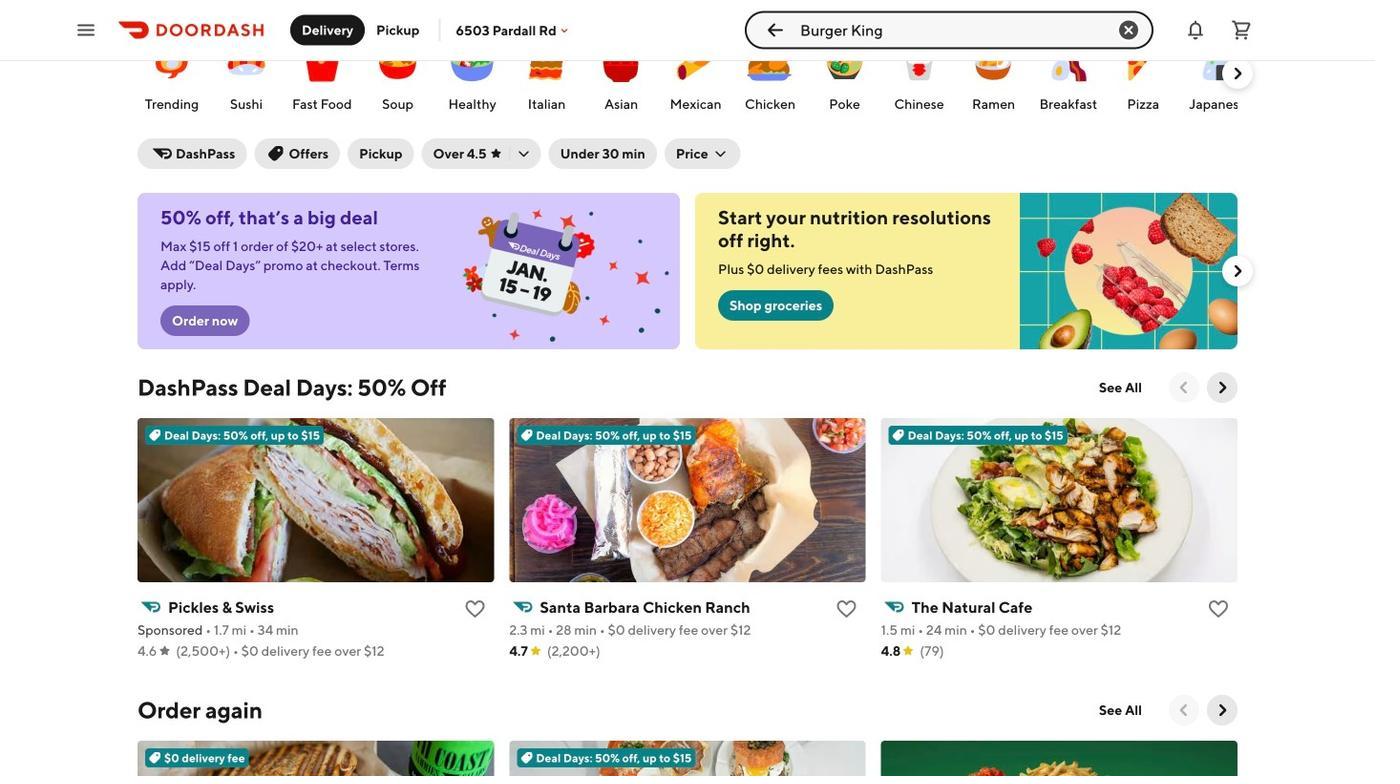 Task type: describe. For each thing, give the bounding box(es) containing it.
click to add this store to your saved list image
[[1207, 598, 1230, 621]]

clear search input image
[[1117, 19, 1140, 42]]

1 vertical spatial next button of carousel image
[[1228, 262, 1247, 281]]

2 vertical spatial next button of carousel image
[[1213, 378, 1232, 397]]

next button of carousel image
[[1213, 701, 1232, 720]]

0 vertical spatial next button of carousel image
[[1228, 64, 1247, 83]]

1 previous button of carousel image from the top
[[1175, 378, 1194, 397]]

return from search image
[[764, 19, 787, 42]]

Store search: begin typing to search for stores available on DoorDash text field
[[800, 20, 1098, 41]]

2 previous button of carousel image from the top
[[1175, 701, 1194, 720]]



Task type: locate. For each thing, give the bounding box(es) containing it.
0 horizontal spatial click to add this store to your saved list image
[[464, 598, 486, 621]]

0 vertical spatial previous button of carousel image
[[1175, 378, 1194, 397]]

1 click to add this store to your saved list image from the left
[[464, 598, 486, 621]]

click to add this store to your saved list image
[[464, 598, 486, 621], [835, 598, 858, 621]]

1 horizontal spatial click to add this store to your saved list image
[[835, 598, 858, 621]]

open menu image
[[74, 19, 97, 42]]

1 vertical spatial previous button of carousel image
[[1175, 701, 1194, 720]]

notification bell image
[[1184, 19, 1207, 42]]

previous button of carousel image
[[1175, 378, 1194, 397], [1175, 701, 1194, 720]]

next button of carousel image
[[1228, 64, 1247, 83], [1228, 262, 1247, 281], [1213, 378, 1232, 397]]

0 items, open order cart image
[[1230, 19, 1253, 42]]

2 click to add this store to your saved list image from the left
[[835, 598, 858, 621]]



Task type: vqa. For each thing, say whether or not it's contained in the screenshot.
'(30)'
no



